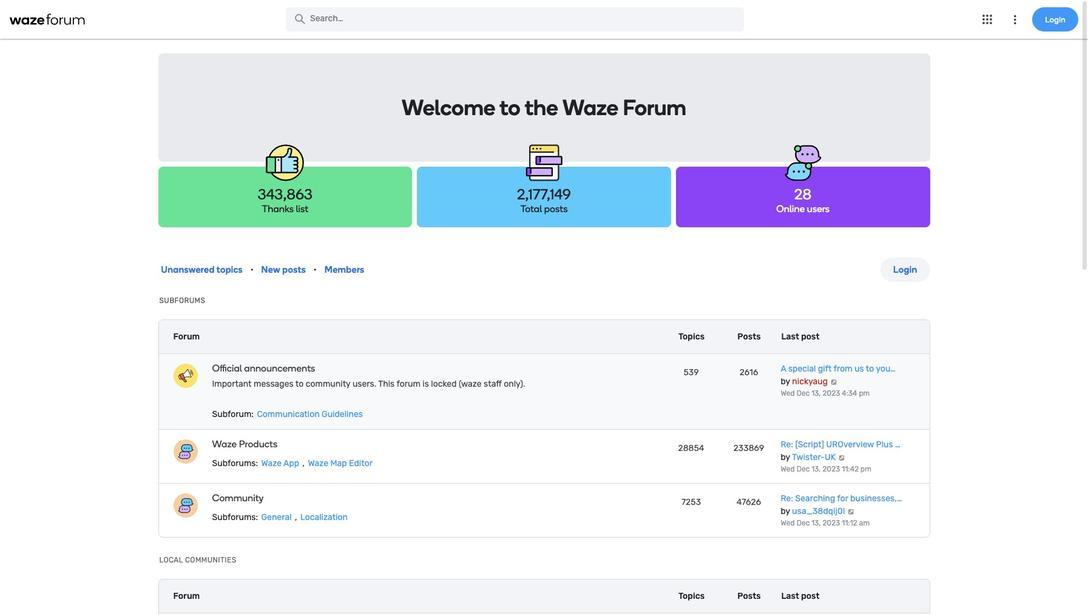 Task type: vqa. For each thing, say whether or not it's contained in the screenshot.
Wed
yes



Task type: locate. For each thing, give the bounding box(es) containing it.
0 vertical spatial 2023
[[823, 390, 840, 398]]

0 vertical spatial posts
[[738, 332, 761, 342]]

1 wed from the top
[[781, 390, 795, 398]]

1 vertical spatial posts
[[738, 591, 761, 602]]

re: left [script]
[[781, 440, 793, 450]]

13, for waze products
[[812, 466, 821, 474]]

2 by from the top
[[781, 453, 790, 463]]

view the latest post image right the uk
[[838, 455, 846, 461]]

dec down usa_38dqij0l
[[797, 520, 810, 528]]

subforums:
[[212, 459, 258, 469], [212, 513, 258, 523]]

waze map editor link
[[307, 459, 374, 469]]

3 dec from the top
[[797, 520, 810, 528]]

2 vertical spatial wed
[[781, 520, 795, 528]]

0 vertical spatial 13,
[[812, 390, 821, 398]]

app
[[283, 459, 299, 469]]

re: left searching
[[781, 494, 793, 504]]

by inside a special gift from us to you… by nickyaug
[[781, 377, 790, 387]]

staff
[[484, 379, 502, 390]]

1 dec from the top
[[797, 390, 810, 398]]

2023 left '4:34'
[[823, 390, 840, 398]]

1 vertical spatial dec
[[797, 466, 810, 474]]

view the latest post image
[[830, 379, 838, 385], [838, 455, 846, 461]]

to down announcements on the bottom
[[295, 379, 304, 390]]

0 vertical spatial dec
[[797, 390, 810, 398]]

by left the usa_38dqij0l link at right bottom
[[781, 507, 790, 517]]

re: inside re: [script] uroverview plus … by twister-uk
[[781, 440, 793, 450]]

0 vertical spatial post
[[801, 332, 820, 342]]

1 vertical spatial by
[[781, 453, 790, 463]]

2,177,149
[[517, 186, 571, 203]]

dec
[[797, 390, 810, 398], [797, 466, 810, 474], [797, 520, 810, 528]]

1 subforums: from the top
[[212, 459, 258, 469]]

welcome to the waze forum
[[402, 95, 686, 121]]

topics
[[678, 332, 705, 342], [678, 591, 705, 602]]

0 vertical spatial by
[[781, 377, 790, 387]]

wed down a
[[781, 390, 795, 398]]

1 vertical spatial view the latest post image
[[838, 455, 846, 461]]

13, down nickyaug
[[812, 390, 821, 398]]

0 vertical spatial last
[[781, 332, 799, 342]]

re:
[[781, 440, 793, 450], [781, 494, 793, 504]]

1 vertical spatial wed
[[781, 466, 795, 474]]

1 vertical spatial to
[[866, 364, 874, 374]]

13, down usa_38dqij0l
[[812, 520, 821, 528]]

1 horizontal spatial to
[[500, 95, 521, 121]]

2 dec from the top
[[797, 466, 810, 474]]

2 topics from the top
[[678, 591, 705, 602]]

1 vertical spatial last
[[781, 591, 799, 602]]

dec for community
[[797, 520, 810, 528]]

1 re: from the top
[[781, 440, 793, 450]]

products
[[239, 439, 277, 450]]

a special gift from us to you… by nickyaug
[[781, 364, 896, 387]]

1 13, from the top
[[812, 390, 821, 398]]

pm right 11:42 at the bottom right of the page
[[861, 466, 871, 474]]

re: for community
[[781, 494, 793, 504]]

localization link
[[299, 513, 349, 523]]

last post
[[781, 332, 820, 342], [781, 591, 820, 602]]

1 by from the top
[[781, 377, 790, 387]]

editor
[[349, 459, 373, 469]]

2 subforums: from the top
[[212, 513, 258, 523]]

539
[[684, 368, 699, 378]]

1 vertical spatial ,
[[295, 513, 297, 523]]

2 vertical spatial dec
[[797, 520, 810, 528]]

pm right '4:34'
[[859, 390, 870, 398]]

0 horizontal spatial •
[[251, 266, 253, 275]]

1 vertical spatial topics
[[678, 591, 705, 602]]

users
[[807, 203, 830, 215]]

2,177,149 total posts
[[517, 186, 571, 215]]

pm for waze products
[[861, 466, 871, 474]]

0 vertical spatial wed
[[781, 390, 795, 398]]

users.
[[353, 379, 376, 390]]

by left twister-
[[781, 453, 790, 463]]

wed dec 13, 2023 11:12 am
[[781, 520, 870, 528]]

, right the general
[[295, 513, 297, 523]]

28854
[[678, 444, 704, 454]]

1 horizontal spatial •
[[314, 266, 317, 275]]

local communities link
[[159, 557, 236, 565]]

1 vertical spatial post
[[801, 591, 820, 602]]

to right us
[[866, 364, 874, 374]]

2023
[[823, 390, 840, 398], [823, 466, 840, 474], [823, 520, 840, 528]]

2 vertical spatial 2023
[[823, 520, 840, 528]]

re: inside re: searching for businesses,… by usa_38dqij0l
[[781, 494, 793, 504]]

waze left map
[[308, 459, 328, 469]]

2 horizontal spatial to
[[866, 364, 874, 374]]

official announcements link
[[212, 363, 562, 374]]

4:34
[[842, 390, 857, 398]]

forum locked image
[[173, 364, 198, 388]]

1 vertical spatial last post
[[781, 591, 820, 602]]

total
[[520, 203, 542, 215]]

by down a
[[781, 377, 790, 387]]

subforums
[[159, 297, 205, 305]]

dec down twister-
[[797, 466, 810, 474]]

wed down usa_38dqij0l
[[781, 520, 795, 528]]

2023 for waze products
[[823, 466, 840, 474]]

pm
[[859, 390, 870, 398], [861, 466, 871, 474]]

2 vertical spatial by
[[781, 507, 790, 517]]

11:12
[[842, 520, 857, 528]]

forum
[[623, 95, 686, 121], [173, 332, 200, 342], [173, 592, 200, 602]]

0 horizontal spatial to
[[295, 379, 304, 390]]

re: for waze products
[[781, 440, 793, 450]]

communication
[[257, 410, 320, 420]]

1 vertical spatial 13,
[[812, 466, 821, 474]]

0 vertical spatial view the latest post image
[[830, 379, 838, 385]]

waze
[[563, 95, 618, 121], [212, 439, 237, 450], [261, 459, 282, 469], [308, 459, 328, 469]]

waze left app
[[261, 459, 282, 469]]

3 2023 from the top
[[823, 520, 840, 528]]

1 topics from the top
[[678, 332, 705, 342]]

0 horizontal spatial ,
[[295, 513, 297, 523]]

local communities
[[159, 557, 236, 565]]

2 wed from the top
[[781, 466, 795, 474]]

welcome
[[402, 95, 495, 121]]

locked
[[431, 379, 457, 390]]

general
[[261, 513, 292, 523]]

post
[[801, 332, 820, 342], [801, 591, 820, 602]]

0 vertical spatial to
[[500, 95, 521, 121]]

you…
[[876, 364, 896, 374]]

2 vertical spatial forum
[[173, 592, 200, 602]]

0 vertical spatial re:
[[781, 440, 793, 450]]

2 re: from the top
[[781, 494, 793, 504]]

2 13, from the top
[[812, 466, 821, 474]]

subforums: for community
[[212, 513, 258, 523]]

posts
[[738, 332, 761, 342], [738, 591, 761, 602]]

to left the
[[500, 95, 521, 121]]

1 vertical spatial subforums:
[[212, 513, 258, 523]]

last
[[781, 332, 799, 342], [781, 591, 799, 602]]

dec down nickyaug
[[797, 390, 810, 398]]

2 vertical spatial 13,
[[812, 520, 821, 528]]

subforum: communication guidelines
[[212, 410, 363, 420]]

wed down twister-
[[781, 466, 795, 474]]

localization
[[300, 513, 348, 523]]

2023 down usa_38dqij0l
[[823, 520, 840, 528]]

13, down twister-uk link
[[812, 466, 821, 474]]

to
[[500, 95, 521, 121], [866, 364, 874, 374], [295, 379, 304, 390]]

343,863
[[258, 186, 313, 203]]

2023 down the uk
[[823, 466, 840, 474]]

1 vertical spatial re:
[[781, 494, 793, 504]]

official
[[212, 363, 242, 374]]

community link
[[212, 493, 562, 504]]

1 vertical spatial pm
[[861, 466, 871, 474]]

usa_38dqij0l link
[[792, 507, 845, 517]]

2 last post from the top
[[781, 591, 820, 602]]

gift
[[818, 364, 832, 374]]

3 13, from the top
[[812, 520, 821, 528]]

view the latest post image for official announcements
[[830, 379, 838, 385]]

3 by from the top
[[781, 507, 790, 517]]

13, for community
[[812, 520, 821, 528]]

13,
[[812, 390, 821, 398], [812, 466, 821, 474], [812, 520, 821, 528]]

0 vertical spatial topics
[[678, 332, 705, 342]]

3 wed from the top
[[781, 520, 795, 528]]

subforums: down community
[[212, 513, 258, 523]]

re: searching for businesses,… link
[[781, 494, 902, 504]]

0 vertical spatial ,
[[303, 459, 305, 469]]

,
[[303, 459, 305, 469], [295, 513, 297, 523]]

, right app
[[303, 459, 305, 469]]

view the latest post image down a special gift from us to you… link
[[830, 379, 838, 385]]

2 2023 from the top
[[823, 466, 840, 474]]

1 vertical spatial 2023
[[823, 466, 840, 474]]

a
[[781, 364, 786, 374]]

online
[[776, 203, 805, 215]]

wed
[[781, 390, 795, 398], [781, 466, 795, 474], [781, 520, 795, 528]]

0 vertical spatial last post
[[781, 332, 820, 342]]

2 vertical spatial to
[[295, 379, 304, 390]]

important
[[212, 379, 252, 390]]

[script]
[[795, 440, 824, 450]]

0 vertical spatial pm
[[859, 390, 870, 398]]

for
[[837, 494, 848, 504]]

0 vertical spatial subforums:
[[212, 459, 258, 469]]

subforums: down 'waze products'
[[212, 459, 258, 469]]



Task type: describe. For each thing, give the bounding box(es) containing it.
community
[[212, 493, 264, 504]]

1 horizontal spatial ,
[[303, 459, 305, 469]]

businesses,…
[[850, 494, 902, 504]]

28
[[794, 186, 812, 203]]

local
[[159, 557, 183, 565]]

re: searching for businesses,… by usa_38dqij0l
[[781, 494, 902, 517]]

plus
[[876, 440, 893, 450]]

community
[[306, 379, 350, 390]]

1 2023 from the top
[[823, 390, 840, 398]]

waze products link
[[212, 439, 562, 450]]

pm for official announcements
[[859, 390, 870, 398]]

communities
[[185, 557, 236, 565]]

waze products
[[212, 439, 277, 450]]

wed for community
[[781, 520, 795, 528]]

nickyaug link
[[792, 377, 828, 387]]

re: [script] uroverview plus … by twister-uk
[[781, 440, 900, 463]]

waze right the
[[563, 95, 618, 121]]

233869
[[734, 444, 764, 454]]

general link
[[260, 513, 293, 523]]

special
[[788, 364, 816, 374]]

subforums: for waze products
[[212, 459, 258, 469]]

nickyaug
[[792, 377, 828, 387]]

official announcements important messages to community users. this forum is locked (waze staff only).
[[212, 363, 525, 390]]

2023 for community
[[823, 520, 840, 528]]

…
[[895, 440, 900, 450]]

communication guidelines link
[[256, 410, 364, 420]]

uk
[[825, 453, 836, 463]]

1 last from the top
[[781, 332, 799, 342]]

1 • from the left
[[251, 266, 253, 275]]

1 post from the top
[[801, 332, 820, 342]]

view the latest post image for waze products
[[838, 455, 846, 461]]

subforums: general , localization
[[212, 513, 348, 523]]

posts
[[544, 203, 568, 215]]

the
[[525, 95, 558, 121]]

am
[[859, 520, 870, 528]]

2 last from the top
[[781, 591, 799, 602]]

by inside re: [script] uroverview plus … by twister-uk
[[781, 453, 790, 463]]

11:42
[[842, 466, 859, 474]]

wed dec 13, 2023 4:34 pm
[[781, 390, 870, 398]]

28 online users
[[776, 186, 830, 215]]

guidelines
[[322, 410, 363, 420]]

by inside re: searching for businesses,… by usa_38dqij0l
[[781, 507, 790, 517]]

is
[[423, 379, 429, 390]]

2616
[[740, 368, 758, 378]]

from
[[834, 364, 853, 374]]

1 vertical spatial forum
[[173, 332, 200, 342]]

re: [script] uroverview plus … link
[[781, 440, 900, 450]]

1 last post from the top
[[781, 332, 820, 342]]

343,863 thanks list
[[258, 186, 313, 215]]

2 post from the top
[[801, 591, 820, 602]]

thanks
[[262, 203, 294, 215]]

subforum:
[[212, 410, 254, 420]]

forum
[[397, 379, 421, 390]]

to inside official announcements important messages to community users. this forum is locked (waze staff only).
[[295, 379, 304, 390]]

twister-
[[792, 453, 825, 463]]

to inside a special gift from us to you… by nickyaug
[[866, 364, 874, 374]]

only).
[[504, 379, 525, 390]]

a special gift from us to you… link
[[781, 364, 896, 374]]

announcements
[[244, 363, 315, 374]]

us
[[855, 364, 864, 374]]

2 • from the left
[[314, 266, 317, 275]]

subforums: waze app , waze map editor
[[212, 459, 373, 469]]

0 vertical spatial forum
[[623, 95, 686, 121]]

(waze
[[459, 379, 482, 390]]

this
[[378, 379, 395, 390]]

waze down subforum: at left bottom
[[212, 439, 237, 450]]

usa_38dqij0l
[[792, 507, 845, 517]]

waze app link
[[260, 459, 301, 469]]

map
[[330, 459, 347, 469]]

2 posts from the top
[[738, 591, 761, 602]]

wed dec 13, 2023 11:42 pm
[[781, 466, 871, 474]]

messages
[[254, 379, 294, 390]]

twister-uk link
[[792, 453, 836, 463]]

searching
[[795, 494, 835, 504]]

view the latest post image
[[847, 509, 855, 515]]

1 posts from the top
[[738, 332, 761, 342]]

list
[[296, 203, 308, 215]]

wed for waze products
[[781, 466, 795, 474]]

47626
[[737, 498, 761, 508]]

uroverview
[[826, 440, 874, 450]]

7253
[[682, 498, 701, 508]]

dec for waze products
[[797, 466, 810, 474]]



